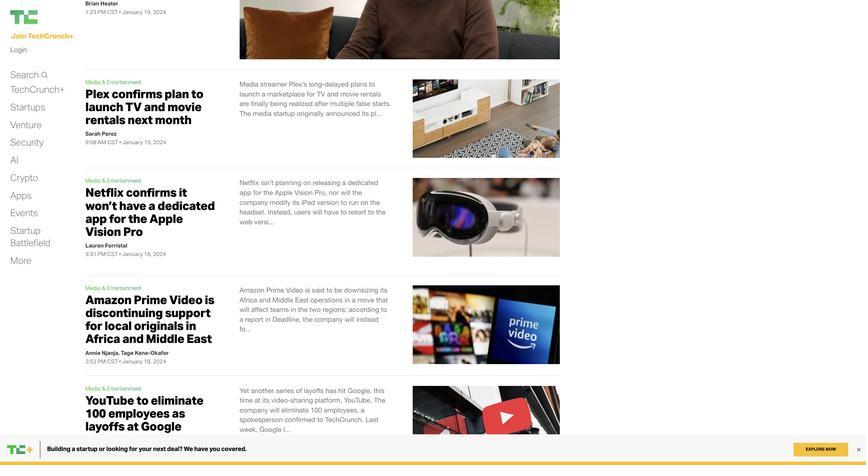 Task type: describe. For each thing, give the bounding box(es) containing it.
2 lauren from the top
[[85, 450, 104, 457]]

january inside media & entertainment plex confirms plan to launch tv and movie rentals next month sarah perez 9:08 am cst • january 19, 2024
[[122, 139, 143, 146]]

have inside netflix isn't planning on releasing a dedicated app for the apple vision pro, nor will the company modify its ipad version to run on the headset. instead, users will have to resort to the web versi...
[[324, 208, 339, 216]]

2 forristal from the top
[[105, 450, 127, 457]]

sharing
[[291, 397, 313, 405]]

netflix inside media & entertainment netflix confirms it won't have a dedicated app for the apple vision pro lauren forristal 3:31 pm cst • january 18, 2024
[[85, 185, 124, 200]]

downsizing
[[344, 286, 378, 294]]

local
[[105, 319, 132, 334]]

1:23
[[85, 8, 96, 15]]

rentals inside "media streamer plex's long-delayed plans to launch a marketplace for tv and movie rentals are finally being realized after multiple false starts. the media startup originally announced its pl..."
[[361, 90, 381, 98]]

venture link
[[10, 119, 42, 131]]

plan
[[165, 86, 189, 101]]

• right 1:23
[[119, 8, 121, 15]]

and inside media & entertainment amazon prime video is discontinuing support for local originals in africa and middle east annie njanja , tage kene-okafor 2:52 pm cst • january 18, 2024
[[122, 332, 144, 347]]

will right nor
[[341, 189, 350, 197]]

apple inside netflix isn't planning on releasing a dedicated app for the apple vision pro, nor will the company modify its ipad version to run on the headset. instead, users will have to resort to the web versi...
[[275, 189, 293, 197]]

and inside media & entertainment plex confirms plan to launch tv and movie rentals next month sarah perez 9:08 am cst • january 19, 2024
[[144, 99, 165, 114]]

a left "move"
[[352, 296, 356, 304]]

a inside yet another series of layoffs has hit google, this time at its video-sharing platform, youtube. the company will eliminate 100 employees, a spokesperson confirmed to techcrunch. last week, google l...
[[361, 407, 365, 414]]

a inside netflix isn't planning on releasing a dedicated app for the apple vision pro, nor will the company modify its ipad version to run on the headset. instead, users will have to resort to the web versi...
[[342, 179, 346, 187]]

sarah
[[85, 131, 101, 137]]

will down ipad
[[313, 208, 322, 216]]

tv inside "media streamer plex's long-delayed plans to launch a marketplace for tv and movie rentals are finally being realized after multiple false starts. the media startup originally announced its pl..."
[[317, 90, 325, 98]]

media & entertainment amazon prime video is discontinuing support for local originals in africa and middle east annie njanja , tage kene-okafor 2:52 pm cst • january 18, 2024
[[85, 285, 214, 365]]

month
[[155, 112, 191, 127]]

starts.
[[372, 100, 391, 108]]

vision inside media & entertainment netflix confirms it won't have a dedicated app for the apple vision pro lauren forristal 3:31 pm cst • january 18, 2024
[[85, 224, 121, 239]]

google inside media & entertainment youtube to eliminate 100 employees as layoffs at google continue
[[141, 419, 181, 434]]

google,
[[348, 387, 372, 395]]

ai link
[[10, 154, 18, 166]]

techcrunch+ link
[[10, 83, 65, 96]]

tage kene-okafor link
[[121, 350, 169, 357]]

launch for a
[[240, 90, 260, 98]]

teams
[[270, 306, 289, 314]]

amazon prime video is discontinuing support for local originals in africa and middle east link
[[85, 293, 214, 347]]

another
[[251, 387, 274, 395]]

lauren forristal
[[85, 450, 127, 457]]

search image
[[41, 72, 48, 79]]

the inside media & entertainment netflix confirms it won't have a dedicated app for the apple vision pro lauren forristal 3:31 pm cst • january 18, 2024
[[128, 211, 147, 226]]

startups
[[10, 101, 45, 113]]

• inside media & entertainment netflix confirms it won't have a dedicated app for the apple vision pro lauren forristal 3:31 pm cst • january 18, 2024
[[119, 251, 121, 258]]

series
[[276, 387, 294, 395]]

18, inside media & entertainment amazon prime video is discontinuing support for local originals in africa and middle east annie njanja , tage kene-okafor 2:52 pm cst • january 18, 2024
[[144, 358, 152, 365]]

originally
[[297, 109, 324, 117]]

venture
[[10, 119, 42, 131]]

& for netflix
[[102, 178, 105, 184]]

media & entertainment youtube to eliminate 100 employees as layoffs at google continue
[[85, 386, 203, 447]]

company inside amazon prime video is said to be downsizing its africa and middle east operations in a move that will affect teams in the two regions; according to a report in deadline, the company will instead fo...
[[314, 316, 343, 324]]

techcrunch.
[[325, 416, 364, 424]]

is inside media & entertainment amazon prime video is discontinuing support for local originals in africa and middle east annie njanja , tage kene-okafor 2:52 pm cst • january 18, 2024
[[205, 293, 214, 308]]

plex confirms plan to launch tv and movie rentals next month link
[[85, 86, 203, 127]]

its inside amazon prime video is said to be downsizing its africa and middle east operations in a move that will affect teams in the two regions; according to a report in deadline, the company will instead fo...
[[380, 286, 387, 294]]

east inside amazon prime video is said to be downsizing its africa and middle east operations in a move that will affect teams in the two regions; according to a report in deadline, the company will instead fo...
[[295, 296, 308, 304]]

pm inside media & entertainment amazon prime video is discontinuing support for local originals in africa and middle east annie njanja , tage kene-okafor 2:52 pm cst • january 18, 2024
[[98, 358, 106, 365]]

video-
[[271, 397, 291, 405]]

marketplace
[[267, 90, 305, 98]]

perez
[[102, 131, 117, 137]]

youtube
[[85, 393, 134, 408]]

company inside netflix isn't planning on releasing a dedicated app for the apple vision pro, nor will the company modify its ipad version to run on the headset. instead, users will have to resort to the web versi...
[[240, 199, 268, 206]]

netflix confirms it won't have a dedicated app for the apple vision pro link
[[85, 185, 215, 239]]

1:23 pm cst • january 19, 2024
[[85, 8, 166, 15]]

+
[[69, 32, 73, 41]]

apple inside media & entertainment netflix confirms it won't have a dedicated app for the apple vision pro lauren forristal 3:31 pm cst • january 18, 2024
[[149, 211, 183, 226]]

google inside yet another series of layoffs has hit google, this time at its video-sharing platform, youtube. the company will eliminate 100 employees, a spokesperson confirmed to techcrunch. last week, google l...
[[259, 426, 282, 434]]

it
[[179, 185, 187, 200]]

will inside yet another series of layoffs has hit google, this time at its video-sharing platform, youtube. the company will eliminate 100 employees, a spokesperson confirmed to techcrunch. last week, google l...
[[270, 407, 280, 414]]

a up fo...
[[240, 316, 243, 324]]

to right resort
[[368, 208, 374, 216]]

continue
[[85, 432, 135, 447]]

as
[[172, 406, 185, 421]]

techcrunch
[[28, 31, 69, 40]]

kene-
[[135, 350, 150, 357]]

in down affect
[[265, 316, 271, 324]]

isn't
[[261, 179, 273, 187]]

fo...
[[240, 325, 251, 333]]

crypto
[[10, 172, 38, 184]]

security link
[[10, 136, 44, 149]]

realized
[[289, 100, 313, 108]]

entertainment for netflix
[[107, 178, 141, 184]]

its inside "media streamer plex's long-delayed plans to launch a marketplace for tv and movie rentals are finally being realized after multiple false starts. the media startup originally announced its pl..."
[[362, 109, 369, 117]]

multiple
[[330, 100, 354, 108]]

vision inside netflix isn't planning on releasing a dedicated app for the apple vision pro, nor will the company modify its ipad version to run on the headset. instead, users will have to resort to the web versi...
[[294, 189, 313, 197]]

instead
[[356, 316, 379, 324]]

instead,
[[268, 208, 292, 216]]

video inside amazon prime video is said to be downsizing its africa and middle east operations in a move that will affect teams in the two regions; according to a report in deadline, the company will instead fo...
[[286, 286, 303, 294]]

for inside media & entertainment netflix confirms it won't have a dedicated app for the apple vision pro lauren forristal 3:31 pm cst • january 18, 2024
[[109, 211, 126, 226]]

announced
[[326, 109, 360, 117]]

cst inside media & entertainment plex confirms plan to launch tv and movie rentals next month sarah perez 9:08 am cst • january 19, 2024
[[107, 139, 118, 146]]

plex
[[85, 86, 109, 101]]

africa inside media & entertainment amazon prime video is discontinuing support for local originals in africa and middle east annie njanja , tage kene-okafor 2:52 pm cst • january 18, 2024
[[85, 332, 120, 347]]

is inside amazon prime video is said to be downsizing its africa and middle east operations in a move that will affect teams in the two regions; according to a report in deadline, the company will instead fo...
[[305, 286, 310, 294]]

confirms for tv
[[112, 86, 162, 101]]

to down that
[[381, 306, 387, 314]]

njanja
[[102, 350, 118, 357]]

startup
[[10, 225, 41, 237]]

deadline,
[[272, 316, 301, 324]]

events link
[[10, 207, 38, 219]]

and inside amazon prime video is said to be downsizing its africa and middle east operations in a move that will affect teams in the two regions; according to a report in deadline, the company will instead fo...
[[259, 296, 271, 304]]

yet
[[240, 387, 249, 395]]

to inside "media streamer plex's long-delayed plans to launch a marketplace for tv and movie rentals are finally being realized after multiple false starts. the media startup originally announced its pl..."
[[369, 80, 375, 88]]

january inside media & entertainment amazon prime video is discontinuing support for local originals in africa and middle east annie njanja , tage kene-okafor 2:52 pm cst • january 18, 2024
[[122, 358, 143, 365]]

events
[[10, 207, 38, 219]]

techcrunch+
[[10, 83, 65, 95]]

to inside yet another series of layoffs has hit google, this time at its video-sharing platform, youtube. the company will eliminate 100 employees, a spokesperson confirmed to techcrunch. last week, google l...
[[317, 416, 323, 424]]

long-
[[309, 80, 325, 88]]

lauren inside media & entertainment netflix confirms it won't have a dedicated app for the apple vision pro lauren forristal 3:31 pm cst • january 18, 2024
[[85, 242, 104, 249]]

hit
[[338, 387, 346, 395]]

startup
[[273, 109, 295, 117]]

this
[[374, 387, 384, 395]]

tv inside media & entertainment plex confirms plan to launch tv and movie rentals next month sarah perez 9:08 am cst • january 19, 2024
[[125, 99, 142, 114]]

startups link
[[10, 101, 45, 113]]

report
[[245, 316, 263, 324]]

layoffs inside media & entertainment youtube to eliminate 100 employees as layoffs at google continue
[[85, 419, 125, 434]]

100 inside yet another series of layoffs has hit google, this time at its video-sharing platform, youtube. the company will eliminate 100 employees, a spokesperson confirmed to techcrunch. last week, google l...
[[311, 407, 322, 414]]

nor
[[329, 189, 339, 197]]

streamer
[[260, 80, 287, 88]]

web
[[240, 218, 252, 226]]

3:31
[[85, 251, 96, 258]]

yet another series of layoffs has hit google, this time at its video-sharing platform, youtube. the company will eliminate 100 employees, a spokesperson confirmed to techcrunch. last week, google l...
[[240, 387, 385, 434]]

be
[[334, 286, 342, 294]]

planning
[[275, 179, 301, 187]]

to left run
[[341, 199, 347, 206]]

app inside media & entertainment netflix confirms it won't have a dedicated app for the apple vision pro lauren forristal 3:31 pm cst • january 18, 2024
[[85, 211, 107, 226]]

man seated, sporting apple vision pro image
[[240, 0, 560, 59]]

l...
[[283, 426, 291, 434]]

media & entertainment link for youtube
[[85, 386, 141, 392]]

layoffs inside yet another series of layoffs has hit google, this time at its video-sharing platform, youtube. the company will eliminate 100 employees, a spokesperson confirmed to techcrunch. last week, google l...
[[304, 387, 324, 395]]

originals
[[134, 319, 183, 334]]

eliminate inside media & entertainment youtube to eliminate 100 employees as layoffs at google continue
[[151, 393, 203, 408]]

employees
[[108, 406, 170, 421]]

forristal inside media & entertainment netflix confirms it won't have a dedicated app for the apple vision pro lauren forristal 3:31 pm cst • january 18, 2024
[[105, 242, 127, 249]]

startup battlefield
[[10, 225, 50, 249]]

media & entertainment netflix confirms it won't have a dedicated app for the apple vision pro lauren forristal 3:31 pm cst • january 18, 2024
[[85, 178, 215, 258]]

for inside media & entertainment amazon prime video is discontinuing support for local originals in africa and middle east annie njanja , tage kene-okafor 2:52 pm cst • january 18, 2024
[[85, 319, 102, 334]]

employees,
[[324, 407, 359, 414]]

video inside media & entertainment amazon prime video is discontinuing support for local originals in africa and middle east annie njanja , tage kene-okafor 2:52 pm cst • january 18, 2024
[[169, 293, 202, 308]]

prime inside media & entertainment amazon prime video is discontinuing support for local originals in africa and middle east annie njanja , tage kene-okafor 2:52 pm cst • january 18, 2024
[[134, 293, 167, 308]]

to left resort
[[341, 208, 347, 216]]

in up deadline,
[[291, 306, 296, 314]]

will down according
[[345, 316, 354, 324]]

said
[[312, 286, 325, 294]]

annie
[[85, 350, 101, 357]]

according
[[349, 306, 379, 314]]

tage
[[121, 350, 134, 357]]

at for google
[[127, 419, 138, 434]]

apps
[[10, 189, 32, 201]]

annie njanja link
[[85, 350, 118, 357]]

for inside netflix isn't planning on releasing a dedicated app for the apple vision pro, nor will the company modify its ipad version to run on the headset. instead, users will have to resort to the web versi...
[[253, 189, 261, 197]]

to inside media & entertainment plex confirms plan to launch tv and movie rentals next month sarah perez 9:08 am cst • january 19, 2024
[[191, 86, 203, 101]]

crypto link
[[10, 172, 38, 184]]

for inside "media streamer plex's long-delayed plans to launch a marketplace for tv and movie rentals are finally being realized after multiple false starts. the media startup originally announced its pl..."
[[307, 90, 315, 98]]



Task type: vqa. For each thing, say whether or not it's contained in the screenshot.
"it"
yes



Task type: locate. For each thing, give the bounding box(es) containing it.
plex live tv image
[[413, 80, 560, 158]]

run
[[349, 199, 359, 206]]

to right plan at the left of the page
[[191, 86, 203, 101]]

entertainment up discontinuing
[[107, 285, 141, 292]]

0 vertical spatial tv
[[317, 90, 325, 98]]

3 pm from the top
[[98, 358, 106, 365]]

• right am
[[119, 139, 121, 146]]

ipad
[[301, 199, 315, 206]]

1 horizontal spatial amazon
[[240, 286, 264, 294]]

0 vertical spatial the
[[240, 109, 251, 117]]

rentals
[[361, 90, 381, 98], [85, 112, 125, 127]]

media for long-
[[240, 80, 258, 88]]

media inside media & entertainment plex confirms plan to launch tv and movie rentals next month sarah perez 9:08 am cst • january 19, 2024
[[85, 79, 100, 85]]

0 vertical spatial lauren
[[85, 242, 104, 249]]

confirmed
[[285, 416, 315, 424]]

0 vertical spatial on
[[303, 179, 311, 187]]

to right 'confirmed'
[[317, 416, 323, 424]]

its up 'users'
[[292, 199, 300, 206]]

1 horizontal spatial at
[[255, 397, 260, 405]]

january inside media & entertainment netflix confirms it won't have a dedicated app for the apple vision pro lauren forristal 3:31 pm cst • january 18, 2024
[[122, 251, 143, 258]]

0 horizontal spatial app
[[85, 211, 107, 226]]

company down regions;
[[314, 316, 343, 324]]

1 horizontal spatial launch
[[240, 90, 260, 98]]

entertainment for youtube
[[107, 386, 141, 392]]

at inside yet another series of layoffs has hit google, this time at its video-sharing platform, youtube. the company will eliminate 100 employees, a spokesperson confirmed to techcrunch. last week, google l...
[[255, 397, 260, 405]]

app
[[240, 189, 251, 197], [85, 211, 107, 226]]

0 horizontal spatial dedicated
[[158, 198, 215, 213]]

entertainment inside media & entertainment plex confirms plan to launch tv and movie rentals next month sarah perez 9:08 am cst • january 19, 2024
[[107, 79, 141, 85]]

apple up modify
[[275, 189, 293, 197]]

1 horizontal spatial google
[[259, 426, 282, 434]]

middle up okafor
[[146, 332, 184, 347]]

false
[[356, 100, 370, 108]]

1 horizontal spatial apple
[[275, 189, 293, 197]]

launch inside "media streamer plex's long-delayed plans to launch a marketplace for tv and movie rentals are finally being realized after multiple false starts. the media startup originally announced its pl..."
[[240, 90, 260, 98]]

january
[[122, 8, 143, 15], [122, 139, 143, 146], [122, 251, 143, 258], [122, 358, 143, 365]]

1 vertical spatial on
[[361, 199, 368, 206]]

the logo of amazon prime video against a blurred backdrop of tiles on a television screen. image
[[413, 286, 560, 364]]

1 horizontal spatial tv
[[317, 90, 325, 98]]

confirms left it
[[126, 185, 177, 200]]

1 horizontal spatial prime
[[266, 286, 284, 294]]

the down this
[[374, 397, 385, 405]]

for
[[307, 90, 315, 98], [253, 189, 261, 197], [109, 211, 126, 226], [85, 319, 102, 334]]

will up report
[[240, 306, 249, 314]]

a
[[262, 90, 265, 98], [342, 179, 346, 187], [148, 198, 155, 213], [352, 296, 356, 304], [240, 316, 243, 324], [361, 407, 365, 414]]

media & entertainment link up discontinuing
[[85, 285, 141, 292]]

0 horizontal spatial eliminate
[[151, 393, 203, 408]]

0 horizontal spatial google
[[141, 419, 181, 434]]

layoffs
[[304, 387, 324, 395], [85, 419, 125, 434]]

1 vertical spatial the
[[374, 397, 385, 405]]

africa inside amazon prime video is said to be downsizing its africa and middle east operations in a move that will affect teams in the two regions; according to a report in deadline, the company will instead fo...
[[240, 296, 257, 304]]

layoffs right the of
[[304, 387, 324, 395]]

the
[[263, 189, 273, 197], [352, 189, 362, 197], [370, 199, 380, 206], [376, 208, 386, 216], [128, 211, 147, 226], [298, 306, 308, 314], [303, 316, 313, 324]]

1 horizontal spatial vision
[[294, 189, 313, 197]]

amazon up 'local'
[[85, 293, 131, 308]]

finally
[[251, 100, 268, 108]]

1 horizontal spatial middle
[[272, 296, 293, 304]]

1 horizontal spatial the
[[374, 397, 385, 405]]

to inside media & entertainment youtube to eliminate 100 employees as layoffs at google continue
[[136, 393, 148, 408]]

1 vertical spatial pm
[[98, 251, 106, 258]]

prime
[[266, 286, 284, 294], [134, 293, 167, 308]]

cst
[[107, 8, 118, 15], [107, 139, 118, 146], [107, 251, 118, 258], [107, 358, 118, 365]]

19, inside media & entertainment plex confirms plan to launch tv and movie rentals next month sarah perez 9:08 am cst • january 19, 2024
[[144, 139, 152, 146]]

pm right 3:31
[[98, 251, 106, 258]]

media for amazon
[[85, 285, 100, 292]]

1 horizontal spatial eliminate
[[281, 407, 309, 414]]

1 media & entertainment link from the top
[[85, 79, 141, 85]]

pro
[[123, 224, 143, 239]]

on right "planning"
[[303, 179, 311, 187]]

middle inside media & entertainment amazon prime video is discontinuing support for local originals in africa and middle east annie njanja , tage kene-okafor 2:52 pm cst • january 18, 2024
[[146, 332, 184, 347]]

media for netflix
[[85, 178, 100, 184]]

1 horizontal spatial is
[[305, 286, 310, 294]]

rentals inside media & entertainment plex confirms plan to launch tv and movie rentals next month sarah perez 9:08 am cst • january 19, 2024
[[85, 112, 125, 127]]

1 vertical spatial lauren
[[85, 450, 104, 457]]

africa
[[240, 296, 257, 304], [85, 332, 120, 347]]

cst down perez
[[107, 139, 118, 146]]

prime inside amazon prime video is said to be downsizing its africa and middle east operations in a move that will affect teams in the two regions; according to a report in deadline, the company will instead fo...
[[266, 286, 284, 294]]

video
[[286, 286, 303, 294], [169, 293, 202, 308]]

1 horizontal spatial on
[[361, 199, 368, 206]]

2 media & entertainment link from the top
[[85, 178, 141, 184]]

prime up teams
[[266, 286, 284, 294]]

1 horizontal spatial 100
[[311, 407, 322, 414]]

0 vertical spatial app
[[240, 189, 251, 197]]

• down the ,
[[119, 358, 121, 365]]

have up "pro"
[[119, 198, 146, 213]]

1 lauren from the top
[[85, 242, 104, 249]]

pm
[[98, 8, 106, 15], [98, 251, 106, 258], [98, 358, 106, 365]]

& inside media & entertainment amazon prime video is discontinuing support for local originals in africa and middle east annie njanja , tage kene-okafor 2:52 pm cst • january 18, 2024
[[102, 285, 105, 292]]

0 horizontal spatial apple
[[149, 211, 183, 226]]

forristal down "pro"
[[105, 242, 127, 249]]

2 vertical spatial pm
[[98, 358, 106, 365]]

1 vertical spatial apple
[[149, 211, 183, 226]]

the down the are
[[240, 109, 251, 117]]

100 up the continue
[[85, 406, 106, 421]]

1 horizontal spatial video
[[286, 286, 303, 294]]

0 vertical spatial company
[[240, 199, 268, 206]]

to right "youtube"
[[136, 393, 148, 408]]

0 horizontal spatial on
[[303, 179, 311, 187]]

entertainment for plex
[[107, 79, 141, 85]]

cst right 1:23
[[107, 8, 118, 15]]

entertainment up won't
[[107, 178, 141, 184]]

join techcrunch +
[[11, 31, 73, 41]]

0 vertical spatial at
[[255, 397, 260, 405]]

0 vertical spatial apple
[[275, 189, 293, 197]]

delayed
[[325, 80, 349, 88]]

& inside media & entertainment youtube to eliminate 100 employees as layoffs at google continue
[[102, 386, 105, 392]]

next
[[128, 112, 153, 127]]

its inside netflix isn't planning on releasing a dedicated app for the apple vision pro, nor will the company modify its ipad version to run on the headset. instead, users will have to resort to the web versi...
[[292, 199, 300, 206]]

dedicated inside netflix isn't planning on releasing a dedicated app for the apple vision pro, nor will the company modify its ipad version to run on the headset. instead, users will have to resort to the web versi...
[[348, 179, 378, 187]]

• inside media & entertainment amazon prime video is discontinuing support for local originals in africa and middle east annie njanja , tage kene-okafor 2:52 pm cst • january 18, 2024
[[119, 358, 121, 365]]

2 entertainment from the top
[[107, 178, 141, 184]]

in right the originals on the left bottom of the page
[[186, 319, 196, 334]]

1 horizontal spatial rentals
[[361, 90, 381, 98]]

& up "youtube"
[[102, 386, 105, 392]]

media & entertainment link for netflix
[[85, 178, 141, 184]]

0 vertical spatial dedicated
[[348, 179, 378, 187]]

1 horizontal spatial have
[[324, 208, 339, 216]]

media & entertainment link
[[85, 79, 141, 85], [85, 178, 141, 184], [85, 285, 141, 292], [85, 386, 141, 392]]

1 vertical spatial movie
[[167, 99, 202, 114]]

1 vertical spatial forristal
[[105, 450, 127, 457]]

to left "be"
[[326, 286, 333, 294]]

1 vertical spatial 18,
[[144, 358, 152, 365]]

4 entertainment from the top
[[107, 386, 141, 392]]

0 horizontal spatial have
[[119, 198, 146, 213]]

media & entertainment link for plex
[[85, 79, 141, 85]]

in
[[345, 296, 350, 304], [291, 306, 296, 314], [265, 316, 271, 324], [186, 319, 196, 334]]

media & entertainment link for amazon
[[85, 285, 141, 292]]

east inside media & entertainment amazon prime video is discontinuing support for local originals in africa and middle east annie njanja , tage kene-okafor 2:52 pm cst • january 18, 2024
[[187, 332, 212, 347]]

0 horizontal spatial launch
[[85, 99, 123, 114]]

1 vertical spatial tv
[[125, 99, 142, 114]]

the inside yet another series of layoffs has hit google, this time at its video-sharing platform, youtube. the company will eliminate 100 employees, a spokesperson confirmed to techcrunch. last week, google l...
[[374, 397, 385, 405]]

0 horizontal spatial video
[[169, 293, 202, 308]]

amazon inside amazon prime video is said to be downsizing its africa and middle east operations in a move that will affect teams in the two regions; according to a report in deadline, the company will instead fo...
[[240, 286, 264, 294]]

entertainment inside media & entertainment youtube to eliminate 100 employees as layoffs at google continue
[[107, 386, 141, 392]]

pro,
[[315, 189, 327, 197]]

1 vertical spatial middle
[[146, 332, 184, 347]]

1 forristal from the top
[[105, 242, 127, 249]]

media inside media & entertainment youtube to eliminate 100 employees as layoffs at google continue
[[85, 386, 100, 392]]

1 & from the top
[[102, 79, 105, 85]]

2 pm from the top
[[98, 251, 106, 258]]

1 vertical spatial 19,
[[144, 139, 152, 146]]

0 vertical spatial confirms
[[112, 86, 162, 101]]

a down 'youtube.'
[[361, 407, 365, 414]]

a up finally
[[262, 90, 265, 98]]

1 18, from the top
[[144, 251, 152, 258]]

lauren forristal link for netflix confirms it won't have a dedicated app for the apple vision pro
[[85, 242, 127, 249]]

100 down platform,
[[311, 407, 322, 414]]

1 horizontal spatial app
[[240, 189, 251, 197]]

18, inside media & entertainment netflix confirms it won't have a dedicated app for the apple vision pro lauren forristal 3:31 pm cst • january 18, 2024
[[144, 251, 152, 258]]

1 horizontal spatial layoffs
[[304, 387, 324, 395]]

1 vertical spatial rentals
[[85, 112, 125, 127]]

more link
[[10, 255, 31, 267]]

in inside media & entertainment amazon prime video is discontinuing support for local originals in africa and middle east annie njanja , tage kene-okafor 2:52 pm cst • january 18, 2024
[[186, 319, 196, 334]]

media & entertainment link up won't
[[85, 178, 141, 184]]

2024 inside media & entertainment plex confirms plan to launch tv and movie rentals next month sarah perez 9:08 am cst • january 19, 2024
[[153, 139, 166, 146]]

0 vertical spatial lauren forristal link
[[85, 242, 127, 249]]

0 horizontal spatial africa
[[85, 332, 120, 347]]

media for plex
[[85, 79, 100, 85]]

4 media & entertainment link from the top
[[85, 386, 141, 392]]

cst inside media & entertainment amazon prime video is discontinuing support for local originals in africa and middle east annie njanja , tage kene-okafor 2:52 pm cst • january 18, 2024
[[107, 358, 118, 365]]

pm inside media & entertainment netflix confirms it won't have a dedicated app for the apple vision pro lauren forristal 3:31 pm cst • january 18, 2024
[[98, 251, 106, 258]]

middle up teams
[[272, 296, 293, 304]]

vision up 3:31
[[85, 224, 121, 239]]

0 vertical spatial middle
[[272, 296, 293, 304]]

the inside "media streamer plex's long-delayed plans to launch a marketplace for tv and movie rentals are finally being realized after multiple false starts. the media startup originally announced its pl..."
[[240, 109, 251, 117]]

0 horizontal spatial at
[[127, 419, 138, 434]]

2 vertical spatial company
[[240, 407, 268, 414]]

amazon up affect
[[240, 286, 264, 294]]

have
[[119, 198, 146, 213], [324, 208, 339, 216]]

pm down annie njanja link
[[98, 358, 106, 365]]

pm right 1:23
[[98, 8, 106, 15]]

lauren forristal link up 3:31
[[85, 242, 127, 249]]

dedicated
[[348, 179, 378, 187], [158, 198, 215, 213]]

1 horizontal spatial movie
[[340, 90, 359, 98]]

launch up sarah perez link
[[85, 99, 123, 114]]

0 horizontal spatial tv
[[125, 99, 142, 114]]

pl...
[[371, 109, 382, 117]]

confirms inside media & entertainment plex confirms plan to launch tv and movie rentals next month sarah perez 9:08 am cst • january 19, 2024
[[112, 86, 162, 101]]

0 vertical spatial east
[[295, 296, 308, 304]]

vision up ipad
[[294, 189, 313, 197]]

entertainment inside media & entertainment netflix confirms it won't have a dedicated app for the apple vision pro lauren forristal 3:31 pm cst • january 18, 2024
[[107, 178, 141, 184]]

0 vertical spatial rentals
[[361, 90, 381, 98]]

middle inside amazon prime video is said to be downsizing its africa and middle east operations in a move that will affect teams in the two regions; according to a report in deadline, the company will instead fo...
[[272, 296, 293, 304]]

cst down njanja
[[107, 358, 118, 365]]

plans
[[351, 80, 367, 88]]

a right the releasing
[[342, 179, 346, 187]]

prime up the originals on the left bottom of the page
[[134, 293, 167, 308]]

won't
[[85, 198, 117, 213]]

after
[[315, 100, 328, 108]]

1 vertical spatial africa
[[85, 332, 120, 347]]

its down false
[[362, 109, 369, 117]]

a inside "media streamer plex's long-delayed plans to launch a marketplace for tv and movie rentals are finally being realized after multiple false starts. the media startup originally announced its pl..."
[[262, 90, 265, 98]]

0 vertical spatial pm
[[98, 8, 106, 15]]

its down another at the bottom left of the page
[[262, 397, 269, 405]]

to
[[369, 80, 375, 88], [191, 86, 203, 101], [341, 199, 347, 206], [341, 208, 347, 216], [368, 208, 374, 216], [326, 286, 333, 294], [381, 306, 387, 314], [136, 393, 148, 408], [317, 416, 323, 424]]

netflix isn't planning on releasing a dedicated app for the apple vision pro, nor will the company modify its ipad version to run on the headset. instead, users will have to resort to the web versi...
[[240, 179, 386, 226]]

0 horizontal spatial 100
[[85, 406, 106, 421]]

eliminate
[[151, 393, 203, 408], [281, 407, 309, 414]]

security
[[10, 136, 44, 148]]

lauren forristal link for youtube to eliminate 100 employees as layoffs at google continue
[[85, 450, 127, 457]]

media for youtube
[[85, 386, 100, 392]]

1 horizontal spatial netflix
[[240, 179, 259, 187]]

0 vertical spatial 19,
[[144, 8, 152, 15]]

eliminate inside yet another series of layoffs has hit google, this time at its video-sharing platform, youtube. the company will eliminate 100 employees, a spokesperson confirmed to techcrunch. last week, google l...
[[281, 407, 309, 414]]

1 vertical spatial vision
[[85, 224, 121, 239]]

launch for tv
[[85, 99, 123, 114]]

netflix inside netflix isn't planning on releasing a dedicated app for the apple vision pro, nor will the company modify its ipad version to run on the headset. instead, users will have to resort to the web versi...
[[240, 179, 259, 187]]

0 horizontal spatial east
[[187, 332, 212, 347]]

that
[[376, 296, 388, 304]]

week,
[[240, 426, 258, 434]]

confirms inside media & entertainment netflix confirms it won't have a dedicated app for the apple vision pro lauren forristal 3:31 pm cst • january 18, 2024
[[126, 185, 177, 200]]

& up won't
[[102, 178, 105, 184]]

its up that
[[380, 286, 387, 294]]

entertainment inside media & entertainment amazon prime video is discontinuing support for local originals in africa and middle east annie njanja , tage kene-okafor 2:52 pm cst • january 18, 2024
[[107, 285, 141, 292]]

1 vertical spatial confirms
[[126, 185, 177, 200]]

0 vertical spatial movie
[[340, 90, 359, 98]]

0 vertical spatial launch
[[240, 90, 260, 98]]

confirms up the next
[[112, 86, 162, 101]]

company
[[240, 199, 268, 206], [314, 316, 343, 324], [240, 407, 268, 414]]

company up spokesperson
[[240, 407, 268, 414]]

has
[[326, 387, 336, 395]]

100
[[85, 406, 106, 421], [311, 407, 322, 414]]

of
[[296, 387, 302, 395]]

east down the support
[[187, 332, 212, 347]]

& inside media & entertainment netflix confirms it won't have a dedicated app for the apple vision pro lauren forristal 3:31 pm cst • january 18, 2024
[[102, 178, 105, 184]]

will down video-
[[270, 407, 280, 414]]

company up the headset.
[[240, 199, 268, 206]]

1 entertainment from the top
[[107, 79, 141, 85]]

users
[[294, 208, 311, 216]]

confirms for a
[[126, 185, 177, 200]]

layoffs down "youtube"
[[85, 419, 125, 434]]

amazon inside media & entertainment amazon prime video is discontinuing support for local originals in africa and middle east annie njanja , tage kene-okafor 2:52 pm cst • january 18, 2024
[[85, 293, 131, 308]]

& for amazon
[[102, 285, 105, 292]]

1 lauren forristal link from the top
[[85, 242, 127, 249]]

3 media & entertainment link from the top
[[85, 285, 141, 292]]

2024 inside media & entertainment amazon prime video is discontinuing support for local originals in africa and middle east annie njanja , tage kene-okafor 2:52 pm cst • january 18, 2024
[[153, 358, 166, 365]]

login
[[10, 45, 27, 54]]

youtube to eliminate 100 employees as layoffs at google continue link
[[85, 393, 203, 447]]

0 vertical spatial forristal
[[105, 242, 127, 249]]

at inside media & entertainment youtube to eliminate 100 employees as layoffs at google continue
[[127, 419, 138, 434]]

search
[[10, 68, 39, 80]]

& up plex
[[102, 79, 105, 85]]

a left it
[[148, 198, 155, 213]]

3 & from the top
[[102, 285, 105, 292]]

1 horizontal spatial east
[[295, 296, 308, 304]]

2:52
[[85, 358, 96, 365]]

rentals up perez
[[85, 112, 125, 127]]

have down version
[[324, 208, 339, 216]]

0 horizontal spatial middle
[[146, 332, 184, 347]]

operations
[[310, 296, 343, 304]]

4 & from the top
[[102, 386, 105, 392]]

entertainment up "youtube"
[[107, 386, 141, 392]]

0 vertical spatial 18,
[[144, 251, 152, 258]]

1 horizontal spatial dedicated
[[348, 179, 378, 187]]

0 vertical spatial africa
[[240, 296, 257, 304]]

cst inside media & entertainment netflix confirms it won't have a dedicated app for the apple vision pro lauren forristal 3:31 pm cst • january 18, 2024
[[107, 251, 118, 258]]

in up regions;
[[345, 296, 350, 304]]

cst right 3:31
[[107, 251, 118, 258]]

& for youtube
[[102, 386, 105, 392]]

platform,
[[315, 397, 342, 405]]

east up deadline,
[[295, 296, 308, 304]]

0 horizontal spatial prime
[[134, 293, 167, 308]]

0 vertical spatial layoffs
[[304, 387, 324, 395]]

launch inside media & entertainment plex confirms plan to launch tv and movie rentals next month sarah perez 9:08 am cst • january 19, 2024
[[85, 99, 123, 114]]

am
[[98, 139, 106, 146]]

movie inside media & entertainment plex confirms plan to launch tv and movie rentals next month sarah perez 9:08 am cst • january 19, 2024
[[167, 99, 202, 114]]

rentals up false
[[361, 90, 381, 98]]

techcrunch link
[[10, 10, 79, 24]]

2 18, from the top
[[144, 358, 152, 365]]

0 horizontal spatial amazon
[[85, 293, 131, 308]]

media inside media & entertainment netflix confirms it won't have a dedicated app for the apple vision pro lauren forristal 3:31 pm cst • january 18, 2024
[[85, 178, 100, 184]]

1 vertical spatial east
[[187, 332, 212, 347]]

1 pm from the top
[[98, 8, 106, 15]]

more
[[10, 255, 31, 266]]

1 vertical spatial launch
[[85, 99, 123, 114]]

headset.
[[240, 208, 266, 216]]

media inside media & entertainment amazon prime video is discontinuing support for local originals in africa and middle east annie njanja , tage kene-okafor 2:52 pm cst • january 18, 2024
[[85, 285, 100, 292]]

0 horizontal spatial rentals
[[85, 112, 125, 127]]

its inside yet another series of layoffs has hit google, this time at its video-sharing platform, youtube. the company will eliminate 100 employees, a spokesperson confirmed to techcrunch. last week, google l...
[[262, 397, 269, 405]]

1 vertical spatial lauren forristal link
[[85, 450, 127, 457]]

being
[[270, 100, 287, 108]]

1 vertical spatial app
[[85, 211, 107, 226]]

lauren up 3:31
[[85, 242, 104, 249]]

media & entertainment plex confirms plan to launch tv and movie rentals next month sarah perez 9:08 am cst • january 19, 2024
[[85, 79, 203, 146]]

& inside media & entertainment plex confirms plan to launch tv and movie rentals next month sarah perez 9:08 am cst • january 19, 2024
[[102, 79, 105, 85]]

on
[[303, 179, 311, 187], [361, 199, 368, 206]]

middle
[[272, 296, 293, 304], [146, 332, 184, 347]]

two
[[310, 306, 321, 314]]

forristal down the continue
[[105, 450, 127, 457]]

100 inside media & entertainment youtube to eliminate 100 employees as layoffs at google continue
[[85, 406, 106, 421]]

lauren down the continue
[[85, 450, 104, 457]]

media & entertainment link up "youtube"
[[85, 386, 141, 392]]

0 vertical spatial vision
[[294, 189, 313, 197]]

movie inside "media streamer plex's long-delayed plans to launch a marketplace for tv and movie rentals are finally being realized after multiple false starts. the media startup originally announced its pl..."
[[340, 90, 359, 98]]

africa up annie njanja link
[[85, 332, 120, 347]]

apple vision pro headset image
[[413, 178, 560, 257]]

1 vertical spatial layoffs
[[85, 419, 125, 434]]

0 horizontal spatial vision
[[85, 224, 121, 239]]

apps link
[[10, 189, 32, 202]]

0 horizontal spatial movie
[[167, 99, 202, 114]]

0 horizontal spatial layoffs
[[85, 419, 125, 434]]

africa up affect
[[240, 296, 257, 304]]

1 vertical spatial company
[[314, 316, 343, 324]]

& up discontinuing
[[102, 285, 105, 292]]

techcrunch image
[[10, 10, 38, 24]]

entertainment up plex
[[107, 79, 141, 85]]

lauren forristal link
[[85, 242, 127, 249], [85, 450, 127, 457]]

versi...
[[254, 218, 274, 226]]

1 vertical spatial dedicated
[[158, 198, 215, 213]]

and
[[327, 90, 338, 98], [144, 99, 165, 114], [259, 296, 271, 304], [122, 332, 144, 347]]

to right plans
[[369, 80, 375, 88]]

on right run
[[361, 199, 368, 206]]

youtube.
[[344, 397, 372, 405]]

• right 3:31
[[119, 251, 121, 258]]

entertainment for amazon
[[107, 285, 141, 292]]

2024 inside media & entertainment netflix confirms it won't have a dedicated app for the apple vision pro lauren forristal 3:31 pm cst • january 18, 2024
[[153, 251, 166, 258]]

amazon
[[240, 286, 264, 294], [85, 293, 131, 308]]

& for plex
[[102, 79, 105, 85]]

2 lauren forristal link from the top
[[85, 450, 127, 457]]

youtube image
[[413, 386, 560, 465]]

dedicated inside media & entertainment netflix confirms it won't have a dedicated app for the apple vision pro lauren forristal 3:31 pm cst • january 18, 2024
[[158, 198, 215, 213]]

apple down it
[[149, 211, 183, 226]]

regions;
[[323, 306, 347, 314]]

3 entertainment from the top
[[107, 285, 141, 292]]

releasing
[[313, 179, 340, 187]]

lauren forristal link down the continue
[[85, 450, 127, 457]]

media & entertainment link up plex
[[85, 79, 141, 85]]

app inside netflix isn't planning on releasing a dedicated app for the apple vision pro, nor will the company modify its ipad version to run on the headset. instead, users will have to resort to the web versi...
[[240, 189, 251, 197]]

company inside yet another series of layoffs has hit google, this time at its video-sharing platform, youtube. the company will eliminate 100 employees, a spokesperson confirmed to techcrunch. last week, google l...
[[240, 407, 268, 414]]

launch up the are
[[240, 90, 260, 98]]

2 & from the top
[[102, 178, 105, 184]]

media
[[253, 109, 272, 117]]

media inside "media streamer plex's long-delayed plans to launch a marketplace for tv and movie rentals are finally being realized after multiple false starts. the media startup originally announced its pl..."
[[240, 80, 258, 88]]

1 vertical spatial at
[[127, 419, 138, 434]]

have inside media & entertainment netflix confirms it won't have a dedicated app for the apple vision pro lauren forristal 3:31 pm cst • january 18, 2024
[[119, 198, 146, 213]]

0 horizontal spatial is
[[205, 293, 214, 308]]

are
[[240, 100, 249, 108]]

at for its
[[255, 397, 260, 405]]

modify
[[270, 199, 291, 206]]

and inside "media streamer plex's long-delayed plans to launch a marketplace for tv and movie rentals are finally being realized after multiple false starts. the media startup originally announced its pl..."
[[327, 90, 338, 98]]

0 horizontal spatial netflix
[[85, 185, 124, 200]]

• inside media & entertainment plex confirms plan to launch tv and movie rentals next month sarah perez 9:08 am cst • january 19, 2024
[[119, 139, 121, 146]]

1 horizontal spatial africa
[[240, 296, 257, 304]]

0 horizontal spatial the
[[240, 109, 251, 117]]

media streamer plex's long-delayed plans to launch a marketplace for tv and movie rentals are finally being realized after multiple false starts. the media startup originally announced its pl...
[[240, 80, 391, 117]]

a inside media & entertainment netflix confirms it won't have a dedicated app for the apple vision pro lauren forristal 3:31 pm cst • january 18, 2024
[[148, 198, 155, 213]]

at
[[255, 397, 260, 405], [127, 419, 138, 434]]



